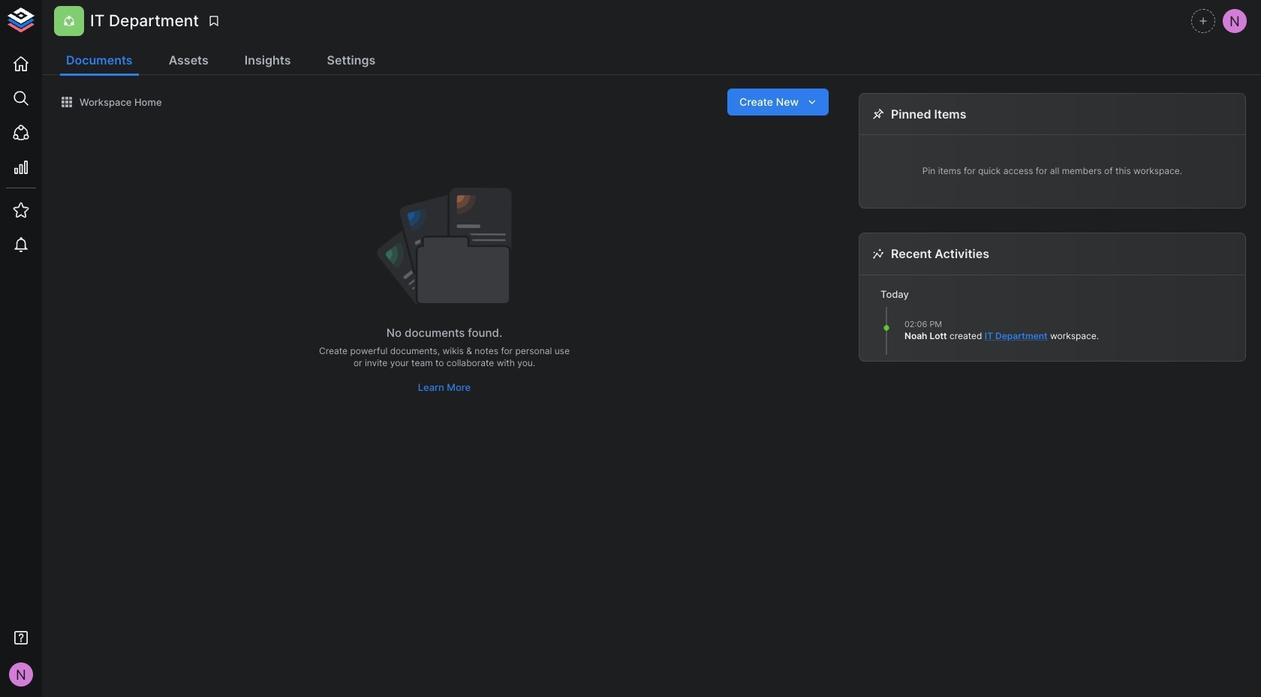 Task type: vqa. For each thing, say whether or not it's contained in the screenshot.
Bookmark icon
yes



Task type: locate. For each thing, give the bounding box(es) containing it.
bookmark image
[[207, 14, 221, 28]]



